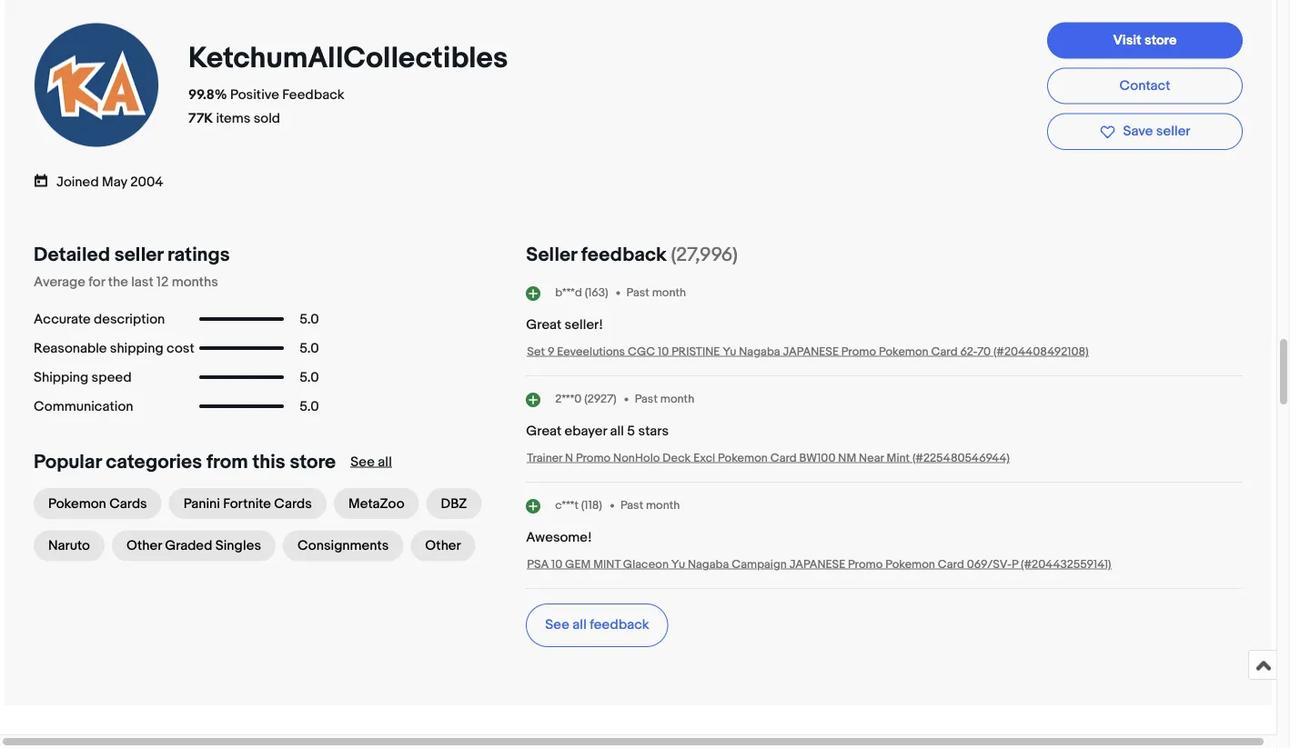 Task type: describe. For each thing, give the bounding box(es) containing it.
psa
[[527, 558, 549, 572]]

(27,996)
[[671, 243, 738, 267]]

items
[[216, 111, 251, 127]]

consignments link
[[283, 531, 403, 562]]

accurate
[[34, 311, 91, 328]]

save
[[1123, 123, 1153, 140]]

psa 10 gem mint glaceon yu nagaba campaign japanese promo pokemon card 069/sv-p (#204432559141)
[[527, 558, 1111, 572]]

speed
[[92, 370, 132, 386]]

pokemon down popular
[[48, 496, 106, 512]]

card for awesome!
[[938, 558, 964, 572]]

reasonable
[[34, 340, 107, 357]]

from
[[206, 451, 248, 474]]

metazoo link
[[334, 489, 419, 520]]

psa 10 gem mint glaceon yu nagaba campaign japanese promo pokemon card 069/sv-p (#204432559141) link
[[527, 558, 1111, 572]]

seller
[[526, 243, 577, 267]]

2***0 (2927)
[[555, 393, 617, 407]]

campaign
[[732, 558, 787, 572]]

set
[[527, 345, 545, 359]]

1 vertical spatial feedback
[[590, 617, 649, 633]]

cgc
[[628, 345, 655, 359]]

japanese for awesome!
[[790, 558, 846, 572]]

seller for detailed
[[114, 243, 163, 267]]

0 vertical spatial nagaba
[[739, 345, 780, 359]]

cost
[[167, 340, 194, 357]]

nonholo
[[613, 451, 660, 466]]

card for great seller!
[[931, 345, 958, 359]]

(2927)
[[584, 393, 617, 407]]

1 vertical spatial promo
[[576, 451, 611, 466]]

b***d (163)
[[555, 286, 608, 300]]

1 horizontal spatial 10
[[658, 345, 669, 359]]

see all feedback link
[[526, 604, 668, 648]]

joined may 2004
[[56, 174, 163, 190]]

b***d
[[555, 286, 582, 300]]

ketchumallcollectibles image
[[33, 21, 160, 149]]

70
[[977, 345, 991, 359]]

1 vertical spatial card
[[770, 451, 797, 466]]

contact
[[1120, 77, 1171, 94]]

see all feedback
[[545, 617, 649, 633]]

reasonable shipping cost
[[34, 340, 194, 357]]

naruto
[[48, 538, 90, 555]]

(#225480546944)
[[913, 451, 1010, 466]]

consignments
[[298, 538, 389, 555]]

2004
[[130, 174, 163, 190]]

dbz
[[441, 496, 467, 512]]

last
[[131, 274, 154, 290]]

communication
[[34, 399, 133, 415]]

month for ebayer
[[660, 393, 694, 407]]

2***0
[[555, 393, 582, 407]]

contact link
[[1047, 68, 1243, 104]]

trainer n promo nonholo deck excl pokemon card bw100 nm near mint (#225480546944)
[[527, 451, 1010, 466]]

(118)
[[581, 499, 602, 513]]

pokemon right excl
[[718, 451, 768, 466]]

5.0 for speed
[[300, 370, 319, 386]]

ebayer
[[565, 423, 607, 440]]

may
[[102, 174, 127, 190]]

dbz link
[[426, 489, 482, 520]]

description
[[94, 311, 165, 328]]

pristine
[[672, 345, 720, 359]]

see all link
[[350, 454, 392, 471]]

pokemon cards
[[48, 496, 147, 512]]

great for great ebayer all 5 stars
[[526, 423, 562, 440]]

months
[[172, 274, 218, 290]]

see for see all
[[350, 454, 375, 471]]

positive
[[230, 87, 279, 103]]

deck
[[663, 451, 691, 466]]

all for see all feedback
[[573, 617, 587, 633]]

past for ebayer
[[635, 393, 658, 407]]

great ebayer all 5 stars
[[526, 423, 669, 440]]

month for seller!
[[652, 286, 686, 300]]

metazoo
[[348, 496, 405, 512]]

shipping speed
[[34, 370, 132, 386]]

(#204408492108)
[[994, 345, 1089, 359]]

ketchumallcollectibles
[[188, 41, 508, 76]]

77k
[[188, 111, 213, 127]]

0 vertical spatial all
[[610, 423, 624, 440]]

5.0 for shipping
[[300, 340, 319, 357]]

other graded singles link
[[112, 531, 276, 562]]

other graded singles
[[126, 538, 261, 555]]

save seller
[[1123, 123, 1191, 140]]

2 vertical spatial past
[[620, 499, 643, 513]]

c***t
[[555, 499, 579, 513]]

see all
[[350, 454, 392, 471]]

visit store
[[1113, 32, 1177, 48]]

set 9 eeveelutions cgc 10 pristine yu nagaba japanese promo pokemon card 62-70 (#204408492108)
[[527, 345, 1089, 359]]

shipping
[[34, 370, 88, 386]]

ratings
[[167, 243, 230, 267]]

sold
[[254, 111, 280, 127]]

panini fortnite cards link
[[169, 489, 327, 520]]



Task type: vqa. For each thing, say whether or not it's contained in the screenshot.
Cbg
no



Task type: locate. For each thing, give the bounding box(es) containing it.
0 horizontal spatial cards
[[109, 496, 147, 512]]

0 horizontal spatial all
[[378, 454, 392, 471]]

other for other graded singles
[[126, 538, 162, 555]]

4 5.0 from the top
[[300, 399, 319, 415]]

1 5.0 from the top
[[300, 311, 319, 328]]

0 horizontal spatial yu
[[671, 558, 685, 572]]

12
[[157, 274, 169, 290]]

99.8% positive feedback 77k items sold
[[188, 87, 345, 127]]

1 vertical spatial nagaba
[[688, 558, 729, 572]]

great for great seller!
[[526, 317, 562, 333]]

yu right pristine
[[723, 345, 736, 359]]

month
[[652, 286, 686, 300], [660, 393, 694, 407], [646, 499, 680, 513]]

promo for awesome!
[[848, 558, 883, 572]]

joined
[[56, 174, 99, 190]]

glaceon
[[623, 558, 669, 572]]

cards
[[109, 496, 147, 512], [274, 496, 312, 512]]

this
[[252, 451, 285, 474]]

9
[[548, 345, 554, 359]]

great seller!
[[526, 317, 603, 333]]

2 other from the left
[[425, 538, 461, 555]]

0 horizontal spatial nagaba
[[688, 558, 729, 572]]

all
[[610, 423, 624, 440], [378, 454, 392, 471], [573, 617, 587, 633]]

n
[[565, 451, 573, 466]]

card left bw100
[[770, 451, 797, 466]]

0 horizontal spatial 10
[[551, 558, 563, 572]]

seller feedback (27,996)
[[526, 243, 738, 267]]

stars
[[638, 423, 669, 440]]

for
[[88, 274, 105, 290]]

past month
[[627, 286, 686, 300], [635, 393, 694, 407], [620, 499, 680, 513]]

5.0
[[300, 311, 319, 328], [300, 340, 319, 357], [300, 370, 319, 386], [300, 399, 319, 415]]

naruto link
[[34, 531, 105, 562]]

1 great from the top
[[526, 317, 562, 333]]

ketchumallcollectibles link
[[188, 41, 515, 76]]

0 vertical spatial yu
[[723, 345, 736, 359]]

store
[[1145, 32, 1177, 48], [290, 451, 336, 474]]

0 vertical spatial card
[[931, 345, 958, 359]]

visit store link
[[1047, 22, 1243, 59]]

0 vertical spatial store
[[1145, 32, 1177, 48]]

the
[[108, 274, 128, 290]]

5
[[627, 423, 635, 440]]

categories
[[106, 451, 202, 474]]

promo for great seller!
[[841, 345, 876, 359]]

all left 5 at the left of the page
[[610, 423, 624, 440]]

panini fortnite cards
[[184, 496, 312, 512]]

feedback
[[581, 243, 667, 267], [590, 617, 649, 633]]

1 horizontal spatial yu
[[723, 345, 736, 359]]

pokemon cards link
[[34, 489, 162, 520]]

japanese
[[783, 345, 839, 359], [790, 558, 846, 572]]

feedback down mint
[[590, 617, 649, 633]]

all for see all
[[378, 454, 392, 471]]

pokemon left 62-
[[879, 345, 929, 359]]

1 vertical spatial yu
[[671, 558, 685, 572]]

singles
[[215, 538, 261, 555]]

5.0 for description
[[300, 311, 319, 328]]

10 right cgc
[[658, 345, 669, 359]]

2 vertical spatial past month
[[620, 499, 680, 513]]

0 vertical spatial great
[[526, 317, 562, 333]]

1 horizontal spatial see
[[545, 617, 570, 633]]

gem
[[565, 558, 591, 572]]

2 horizontal spatial all
[[610, 423, 624, 440]]

near
[[859, 451, 884, 466]]

all down the gem on the bottom
[[573, 617, 587, 633]]

nm
[[838, 451, 856, 466]]

month up stars
[[660, 393, 694, 407]]

trainer
[[527, 451, 562, 466]]

10
[[658, 345, 669, 359], [551, 558, 563, 572]]

great up 9 at the left top of the page
[[526, 317, 562, 333]]

1 vertical spatial seller
[[114, 243, 163, 267]]

past month down "seller feedback (27,996)"
[[627, 286, 686, 300]]

0 vertical spatial seller
[[1156, 123, 1191, 140]]

2 vertical spatial card
[[938, 558, 964, 572]]

excl
[[694, 451, 715, 466]]

1 vertical spatial great
[[526, 423, 562, 440]]

nagaba left campaign
[[688, 558, 729, 572]]

1 other from the left
[[126, 538, 162, 555]]

1 vertical spatial past month
[[635, 393, 694, 407]]

1 horizontal spatial cards
[[274, 496, 312, 512]]

99.8%
[[188, 87, 227, 103]]

2 great from the top
[[526, 423, 562, 440]]

shipping
[[110, 340, 163, 357]]

text__icon wrapper image
[[34, 172, 56, 188]]

nagaba right pristine
[[739, 345, 780, 359]]

(#204432559141)
[[1021, 558, 1111, 572]]

panini
[[184, 496, 220, 512]]

1 vertical spatial store
[[290, 451, 336, 474]]

0 vertical spatial see
[[350, 454, 375, 471]]

detailed
[[34, 243, 110, 267]]

1 vertical spatial past
[[635, 393, 658, 407]]

2 5.0 from the top
[[300, 340, 319, 357]]

nagaba
[[739, 345, 780, 359], [688, 558, 729, 572]]

trainer n promo nonholo deck excl pokemon card bw100 nm near mint (#225480546944) link
[[527, 451, 1010, 466]]

1 vertical spatial 10
[[551, 558, 563, 572]]

mint
[[887, 451, 910, 466]]

2 vertical spatial month
[[646, 499, 680, 513]]

1 horizontal spatial store
[[1145, 32, 1177, 48]]

past up stars
[[635, 393, 658, 407]]

past for seller!
[[627, 286, 649, 300]]

1 vertical spatial see
[[545, 617, 570, 633]]

p
[[1012, 558, 1018, 572]]

0 vertical spatial promo
[[841, 345, 876, 359]]

great
[[526, 317, 562, 333], [526, 423, 562, 440]]

all up metazoo
[[378, 454, 392, 471]]

see up metazoo
[[350, 454, 375, 471]]

0 vertical spatial past
[[627, 286, 649, 300]]

seller for save
[[1156, 123, 1191, 140]]

seller!
[[565, 317, 603, 333]]

past month up stars
[[635, 393, 694, 407]]

other down dbz link
[[425, 538, 461, 555]]

other for other
[[425, 538, 461, 555]]

0 horizontal spatial seller
[[114, 243, 163, 267]]

awesome!
[[526, 530, 592, 546]]

seller inside button
[[1156, 123, 1191, 140]]

yu right glaceon
[[671, 558, 685, 572]]

japanese for great seller!
[[783, 345, 839, 359]]

2 cards from the left
[[274, 496, 312, 512]]

see down the psa
[[545, 617, 570, 633]]

past month down nonholo
[[620, 499, 680, 513]]

seller right save
[[1156, 123, 1191, 140]]

feedback
[[282, 87, 345, 103]]

set 9 eeveelutions cgc 10 pristine yu nagaba japanese promo pokemon card 62-70 (#204408492108) link
[[527, 345, 1089, 359]]

card left 62-
[[931, 345, 958, 359]]

3 5.0 from the top
[[300, 370, 319, 386]]

month down (27,996)
[[652, 286, 686, 300]]

1 horizontal spatial other
[[425, 538, 461, 555]]

feedback up (163) at left top
[[581, 243, 667, 267]]

0 vertical spatial month
[[652, 286, 686, 300]]

2 vertical spatial all
[[573, 617, 587, 633]]

069/sv-
[[967, 558, 1012, 572]]

store right visit
[[1145, 32, 1177, 48]]

0 vertical spatial feedback
[[581, 243, 667, 267]]

seller up last
[[114, 243, 163, 267]]

mint
[[593, 558, 621, 572]]

other left the 'graded'
[[126, 538, 162, 555]]

see
[[350, 454, 375, 471], [545, 617, 570, 633]]

pokemon
[[879, 345, 929, 359], [718, 451, 768, 466], [48, 496, 106, 512], [885, 558, 935, 572]]

fortnite
[[223, 496, 271, 512]]

popular
[[34, 451, 101, 474]]

1 vertical spatial all
[[378, 454, 392, 471]]

2 vertical spatial promo
[[848, 558, 883, 572]]

1 horizontal spatial all
[[573, 617, 587, 633]]

pokemon left 069/sv-
[[885, 558, 935, 572]]

accurate description
[[34, 311, 165, 328]]

0 horizontal spatial see
[[350, 454, 375, 471]]

save seller button
[[1047, 113, 1243, 150]]

store right this
[[290, 451, 336, 474]]

0 vertical spatial past month
[[627, 286, 686, 300]]

0 horizontal spatial store
[[290, 451, 336, 474]]

promo
[[841, 345, 876, 359], [576, 451, 611, 466], [848, 558, 883, 572]]

great up trainer
[[526, 423, 562, 440]]

past
[[627, 286, 649, 300], [635, 393, 658, 407], [620, 499, 643, 513]]

see for see all feedback
[[545, 617, 570, 633]]

(163)
[[585, 286, 608, 300]]

see inside see all feedback link
[[545, 617, 570, 633]]

cards down categories
[[109, 496, 147, 512]]

past month for seller!
[[627, 286, 686, 300]]

0 horizontal spatial other
[[126, 538, 162, 555]]

average for the last 12 months
[[34, 274, 218, 290]]

1 cards from the left
[[109, 496, 147, 512]]

card left 069/sv-
[[938, 558, 964, 572]]

past month for ebayer
[[635, 393, 694, 407]]

past down "seller feedback (27,996)"
[[627, 286, 649, 300]]

1 horizontal spatial nagaba
[[739, 345, 780, 359]]

cards right fortnite
[[274, 496, 312, 512]]

1 vertical spatial month
[[660, 393, 694, 407]]

0 vertical spatial japanese
[[783, 345, 839, 359]]

1 horizontal spatial seller
[[1156, 123, 1191, 140]]

month down "deck"
[[646, 499, 680, 513]]

10 right the psa
[[551, 558, 563, 572]]

62-
[[960, 345, 977, 359]]

0 vertical spatial 10
[[658, 345, 669, 359]]

popular categories from this store
[[34, 451, 336, 474]]

past right (118)
[[620, 499, 643, 513]]

1 vertical spatial japanese
[[790, 558, 846, 572]]

average
[[34, 274, 85, 290]]

visit
[[1113, 32, 1142, 48]]

detailed seller ratings
[[34, 243, 230, 267]]



